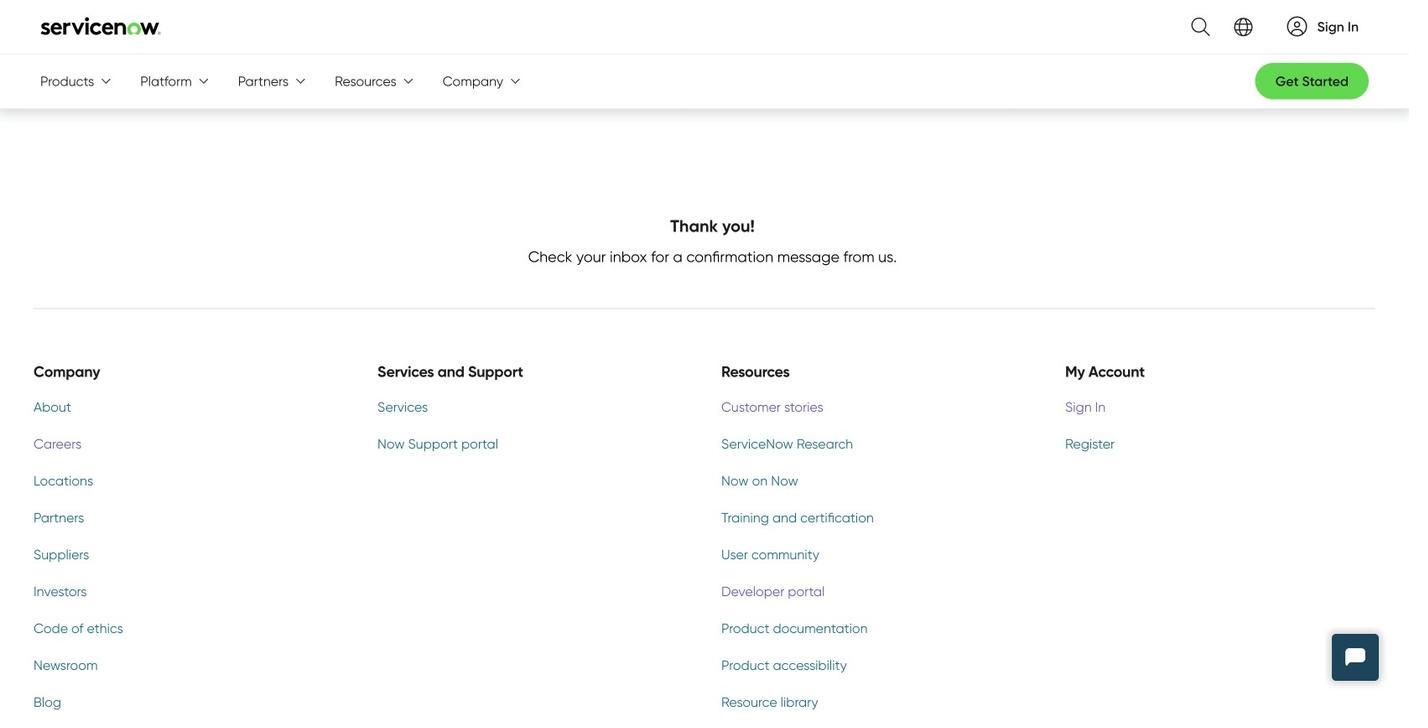 Task type: vqa. For each thing, say whether or not it's contained in the screenshot.
Fuel innovation
no



Task type: locate. For each thing, give the bounding box(es) containing it.
servicenow image
[[40, 17, 161, 35]]

search image
[[1182, 8, 1210, 46]]

arc image
[[1287, 16, 1307, 36]]



